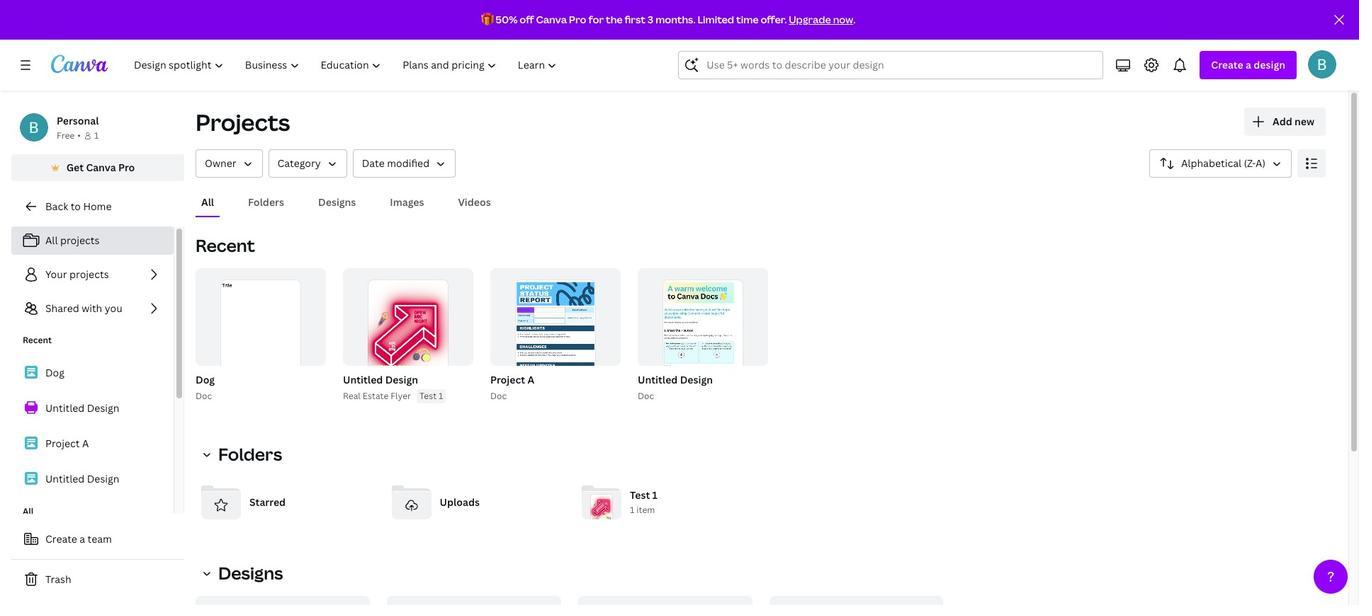 Task type: vqa. For each thing, say whether or not it's contained in the screenshot.
print products on the bottom of the page
no



Task type: locate. For each thing, give the bounding box(es) containing it.
owner
[[205, 157, 236, 170]]

1 vertical spatial untitled design link
[[11, 465, 174, 495]]

top level navigation element
[[125, 51, 569, 79]]

untitled inside untitled design doc
[[638, 373, 678, 387]]

1 horizontal spatial project
[[490, 373, 525, 387]]

projects down 'back to home'
[[60, 234, 100, 247]]

0 vertical spatial folders
[[248, 196, 284, 209]]

untitled design
[[343, 373, 418, 387], [45, 402, 119, 415], [45, 473, 119, 486]]

create inside create a design dropdown button
[[1211, 58, 1243, 72]]

1 vertical spatial projects
[[70, 268, 109, 281]]

0 vertical spatial a
[[1246, 58, 1251, 72]]

1 right flyer
[[439, 390, 443, 402]]

designs inside designs dropdown button
[[218, 562, 283, 585]]

project inside project a doc
[[490, 373, 525, 387]]

1 vertical spatial project
[[45, 437, 80, 451]]

1 horizontal spatial designs
[[318, 196, 356, 209]]

1
[[94, 130, 99, 142], [439, 390, 443, 402], [652, 489, 658, 503], [630, 505, 634, 517]]

None search field
[[678, 51, 1104, 79]]

pro
[[569, 13, 586, 26], [118, 161, 135, 174]]

a inside project a doc
[[527, 373, 534, 387]]

your projects
[[45, 268, 109, 281]]

project a
[[45, 437, 89, 451]]

get
[[66, 161, 84, 174]]

1 vertical spatial untitled design
[[45, 402, 119, 415]]

your projects link
[[11, 261, 174, 289]]

0 horizontal spatial project
[[45, 437, 80, 451]]

shared with you
[[45, 302, 122, 315]]

doc
[[196, 390, 212, 402], [490, 390, 507, 402], [638, 390, 654, 402]]

all for all projects
[[45, 234, 58, 247]]

create
[[1211, 58, 1243, 72], [45, 533, 77, 546]]

folders button
[[242, 189, 290, 216]]

limited
[[698, 13, 734, 26]]

project
[[490, 373, 525, 387], [45, 437, 80, 451]]

0 vertical spatial project
[[490, 373, 525, 387]]

1 right •
[[94, 130, 99, 142]]

1 horizontal spatial untitled design button
[[638, 372, 713, 390]]

(z-
[[1244, 157, 1256, 170]]

1 horizontal spatial test
[[630, 489, 650, 503]]

0 vertical spatial pro
[[569, 13, 586, 26]]

all projects
[[45, 234, 100, 247]]

a inside button
[[80, 533, 85, 546]]

1 horizontal spatial doc
[[490, 390, 507, 402]]

doc inside untitled design doc
[[638, 390, 654, 402]]

🎁 50% off canva pro for the first 3 months. limited time offer. upgrade now .
[[481, 13, 856, 26]]

months.
[[656, 13, 696, 26]]

canva right off
[[536, 13, 567, 26]]

0 horizontal spatial pro
[[118, 161, 135, 174]]

create left "team"
[[45, 533, 77, 546]]

create a team
[[45, 533, 112, 546]]

0 horizontal spatial all
[[23, 506, 34, 518]]

all for the all button
[[201, 196, 214, 209]]

test right flyer
[[420, 390, 437, 402]]

0 horizontal spatial dog
[[45, 366, 64, 380]]

you
[[105, 302, 122, 315]]

projects
[[196, 107, 290, 137]]

project inside list
[[45, 437, 80, 451]]

get canva pro button
[[11, 154, 184, 181]]

designs
[[318, 196, 356, 209], [218, 562, 283, 585]]

home
[[83, 200, 112, 213]]

1 vertical spatial a
[[80, 533, 85, 546]]

test inside test 1 1 item
[[630, 489, 650, 503]]

recent
[[196, 234, 255, 257], [23, 334, 52, 346]]

designs button
[[196, 560, 292, 588]]

Search search field
[[707, 52, 1075, 79]]

designs button
[[313, 189, 362, 216]]

1 untitled design button from the left
[[343, 372, 418, 390]]

1 horizontal spatial create
[[1211, 58, 1243, 72]]

0 vertical spatial create
[[1211, 58, 1243, 72]]

1 vertical spatial folders
[[218, 443, 282, 466]]

1 horizontal spatial a
[[527, 373, 534, 387]]

design
[[385, 373, 418, 387], [680, 373, 713, 387], [87, 402, 119, 415], [87, 473, 119, 486]]

1 horizontal spatial dog
[[196, 373, 215, 387]]

2 doc from the left
[[490, 390, 507, 402]]

0 horizontal spatial a
[[80, 533, 85, 546]]

test up item
[[630, 489, 650, 503]]

all inside button
[[201, 196, 214, 209]]

create a design button
[[1200, 51, 1297, 79]]

0 horizontal spatial recent
[[23, 334, 52, 346]]

category
[[277, 157, 321, 170]]

real
[[343, 390, 361, 402]]

dog
[[45, 366, 64, 380], [196, 373, 215, 387]]

2 horizontal spatial all
[[201, 196, 214, 209]]

1 vertical spatial test
[[630, 489, 650, 503]]

1 doc from the left
[[196, 390, 212, 402]]

uploads link
[[386, 478, 565, 529]]

for
[[588, 13, 604, 26]]

images button
[[384, 189, 430, 216]]

uploads
[[440, 496, 480, 509]]

canva
[[536, 13, 567, 26], [86, 161, 116, 174]]

untitled design down dog link
[[45, 402, 119, 415]]

back to home
[[45, 200, 112, 213]]

0 horizontal spatial doc
[[196, 390, 212, 402]]

0 horizontal spatial test
[[420, 390, 437, 402]]

date
[[362, 157, 385, 170]]

a
[[527, 373, 534, 387], [82, 437, 89, 451]]

test 1
[[420, 390, 443, 402]]

untitled inside button
[[343, 373, 383, 387]]

folders down category
[[248, 196, 284, 209]]

a inside list
[[82, 437, 89, 451]]

folders inside dropdown button
[[218, 443, 282, 466]]

create a design
[[1211, 58, 1285, 72]]

all inside list
[[45, 234, 58, 247]]

1 left item
[[630, 505, 634, 517]]

0 vertical spatial untitled design link
[[11, 394, 174, 424]]

untitled
[[343, 373, 383, 387], [638, 373, 678, 387], [45, 402, 85, 415], [45, 473, 85, 486]]

1 vertical spatial create
[[45, 533, 77, 546]]

3 doc from the left
[[638, 390, 654, 402]]

pro up back to home link
[[118, 161, 135, 174]]

real estate flyer
[[343, 390, 411, 402]]

a left "team"
[[80, 533, 85, 546]]

test for test 1 1 item
[[630, 489, 650, 503]]

create left the design
[[1211, 58, 1243, 72]]

project for project a
[[45, 437, 80, 451]]

0 vertical spatial test
[[420, 390, 437, 402]]

0 vertical spatial designs
[[318, 196, 356, 209]]

untitled design link up project a link
[[11, 394, 174, 424]]

projects for your projects
[[70, 268, 109, 281]]

0 vertical spatial all
[[201, 196, 214, 209]]

1 vertical spatial designs
[[218, 562, 283, 585]]

0 horizontal spatial create
[[45, 533, 77, 546]]

1 vertical spatial a
[[82, 437, 89, 451]]

brad klo image
[[1308, 50, 1336, 79]]

trash
[[45, 573, 71, 587]]

1 list from the top
[[11, 227, 174, 323]]

.
[[853, 13, 856, 26]]

50%
[[496, 13, 518, 26]]

1 horizontal spatial all
[[45, 234, 58, 247]]

folders up starred
[[218, 443, 282, 466]]

2 horizontal spatial doc
[[638, 390, 654, 402]]

1 vertical spatial all
[[45, 234, 58, 247]]

project for project a doc
[[490, 373, 525, 387]]

0 vertical spatial a
[[527, 373, 534, 387]]

projects for all projects
[[60, 234, 100, 247]]

create inside create a team button
[[45, 533, 77, 546]]

untitled design button
[[343, 372, 418, 390], [638, 372, 713, 390]]

off
[[520, 13, 534, 26]]

recent down shared
[[23, 334, 52, 346]]

new
[[1295, 115, 1314, 128]]

0 vertical spatial list
[[11, 227, 174, 323]]

a left the design
[[1246, 58, 1251, 72]]

1 vertical spatial recent
[[23, 334, 52, 346]]

a for project a doc
[[527, 373, 534, 387]]

doc for project
[[490, 390, 507, 402]]

dog link
[[11, 359, 174, 388]]

0 horizontal spatial designs
[[218, 562, 283, 585]]

all projects link
[[11, 227, 174, 255]]

0 horizontal spatial untitled design button
[[343, 372, 418, 390]]

a)
[[1256, 157, 1266, 170]]

0 horizontal spatial a
[[82, 437, 89, 451]]

1 horizontal spatial a
[[1246, 58, 1251, 72]]

folders
[[248, 196, 284, 209], [218, 443, 282, 466]]

flyer
[[391, 390, 411, 402]]

doc inside project a doc
[[490, 390, 507, 402]]

1 vertical spatial pro
[[118, 161, 135, 174]]

0 vertical spatial projects
[[60, 234, 100, 247]]

1 vertical spatial canva
[[86, 161, 116, 174]]

project a doc
[[490, 373, 534, 402]]

a inside dropdown button
[[1246, 58, 1251, 72]]

shared
[[45, 302, 79, 315]]

1 vertical spatial list
[[11, 359, 174, 495]]

test
[[420, 390, 437, 402], [630, 489, 650, 503]]

projects
[[60, 234, 100, 247], [70, 268, 109, 281]]

2 list from the top
[[11, 359, 174, 495]]

a
[[1246, 58, 1251, 72], [80, 533, 85, 546]]

1 untitled design link from the top
[[11, 394, 174, 424]]

first
[[625, 13, 646, 26]]

untitled design link
[[11, 394, 174, 424], [11, 465, 174, 495]]

dog inside list
[[45, 366, 64, 380]]

trash link
[[11, 566, 184, 594]]

canva right get
[[86, 161, 116, 174]]

untitled design link down project a link
[[11, 465, 174, 495]]

recent down the all button
[[196, 234, 255, 257]]

create a team button
[[11, 526, 184, 554]]

list
[[11, 227, 174, 323], [11, 359, 174, 495]]

untitled design up real estate flyer
[[343, 373, 418, 387]]

0 vertical spatial canva
[[536, 13, 567, 26]]

1 up item
[[652, 489, 658, 503]]

0 vertical spatial recent
[[196, 234, 255, 257]]

dog for dog
[[45, 366, 64, 380]]

Owner button
[[196, 150, 263, 178]]

untitled design down project a link
[[45, 473, 119, 486]]

projects right your at the top left of the page
[[70, 268, 109, 281]]

pro left for at top
[[569, 13, 586, 26]]

0 horizontal spatial canva
[[86, 161, 116, 174]]

2 untitled design button from the left
[[638, 372, 713, 390]]

upgrade
[[789, 13, 831, 26]]

test inside button
[[420, 390, 437, 402]]

doc inside dog doc
[[196, 390, 212, 402]]



Task type: describe. For each thing, give the bounding box(es) containing it.
dog button
[[196, 372, 215, 390]]

0 vertical spatial untitled design
[[343, 373, 418, 387]]

images
[[390, 196, 424, 209]]

dog doc
[[196, 373, 215, 402]]

3
[[648, 13, 654, 26]]

a for team
[[80, 533, 85, 546]]

untitled design doc
[[638, 373, 713, 402]]

list containing all projects
[[11, 227, 174, 323]]

dog for dog doc
[[196, 373, 215, 387]]

free
[[57, 130, 75, 142]]

test 1 1 item
[[630, 489, 658, 517]]

2 untitled design link from the top
[[11, 465, 174, 495]]

1 horizontal spatial recent
[[196, 234, 255, 257]]

Date modified button
[[353, 150, 456, 178]]

Sort by button
[[1149, 150, 1292, 178]]

design inside untitled design doc
[[680, 373, 713, 387]]

folders inside button
[[248, 196, 284, 209]]

1 horizontal spatial pro
[[569, 13, 586, 26]]

date modified
[[362, 157, 430, 170]]

add
[[1273, 115, 1292, 128]]

get canva pro
[[66, 161, 135, 174]]

time
[[736, 13, 759, 26]]

estate
[[363, 390, 388, 402]]

design
[[1254, 58, 1285, 72]]

starred
[[249, 496, 286, 509]]

canva inside button
[[86, 161, 116, 174]]

alphabetical (z-a)
[[1181, 157, 1266, 170]]

project a link
[[11, 429, 174, 459]]

doc for untitled
[[638, 390, 654, 402]]

to
[[71, 200, 81, 213]]

now
[[833, 13, 853, 26]]

2 vertical spatial all
[[23, 506, 34, 518]]

list containing dog
[[11, 359, 174, 495]]

project a button
[[490, 372, 534, 390]]

folders button
[[196, 441, 291, 469]]

1 horizontal spatial canva
[[536, 13, 567, 26]]

add new button
[[1244, 108, 1326, 136]]

the
[[606, 13, 623, 26]]

videos button
[[452, 189, 496, 216]]

create for create a team
[[45, 533, 77, 546]]

2 vertical spatial untitled design
[[45, 473, 119, 486]]

test for test 1
[[420, 390, 437, 402]]

item
[[637, 505, 655, 517]]

add new
[[1273, 115, 1314, 128]]

alphabetical
[[1181, 157, 1241, 170]]

shared with you link
[[11, 295, 174, 323]]

free •
[[57, 130, 81, 142]]

your
[[45, 268, 67, 281]]

designs inside designs button
[[318, 196, 356, 209]]

back
[[45, 200, 68, 213]]

all button
[[196, 189, 220, 216]]

1 inside button
[[439, 390, 443, 402]]

a for project a
[[82, 437, 89, 451]]

modified
[[387, 157, 430, 170]]

•
[[77, 130, 81, 142]]

create for create a design
[[1211, 58, 1243, 72]]

🎁
[[481, 13, 494, 26]]

Category button
[[268, 150, 347, 178]]

upgrade now button
[[789, 13, 853, 26]]

pro inside button
[[118, 161, 135, 174]]

a for design
[[1246, 58, 1251, 72]]

back to home link
[[11, 193, 184, 221]]

personal
[[57, 114, 99, 128]]

with
[[82, 302, 102, 315]]

test 1 button
[[417, 390, 446, 404]]

team
[[88, 533, 112, 546]]

videos
[[458, 196, 491, 209]]

offer.
[[761, 13, 787, 26]]

starred link
[[196, 478, 374, 529]]



